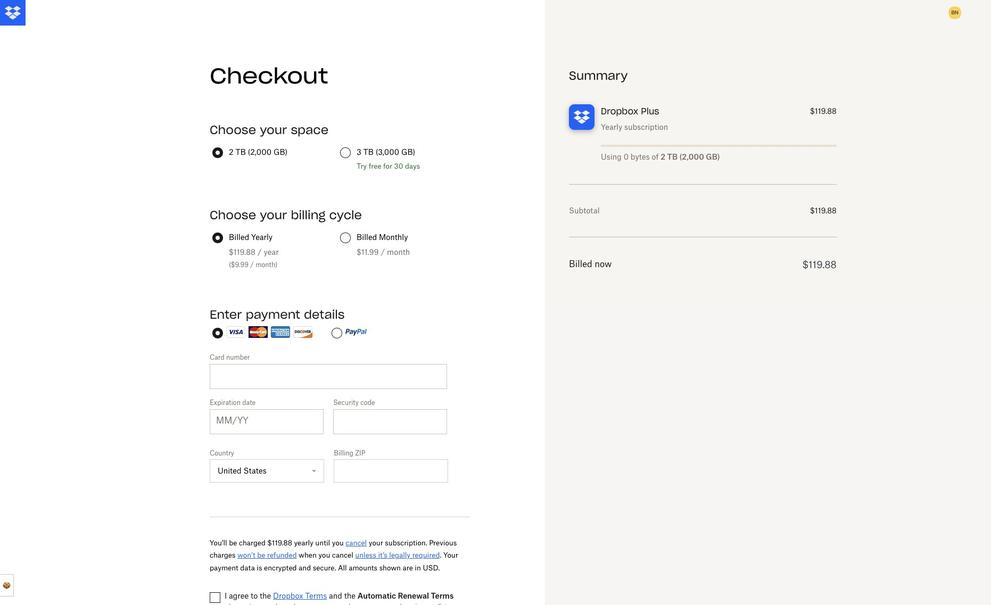 Task type: locate. For each thing, give the bounding box(es) containing it.
1 vertical spatial cancel
[[332, 551, 353, 560]]

payment inside . your payment data is encrypted and secure. all amounts shown are in usd.
[[210, 564, 238, 572]]

using
[[601, 152, 622, 161]]

cycle
[[329, 208, 362, 222]]

your up it's
[[369, 539, 383, 547]]

won't be refunded link
[[237, 551, 297, 560]]

country
[[210, 449, 234, 457]]

billed monthly
[[357, 233, 408, 242]]

/ left year
[[257, 247, 262, 257]]

your
[[260, 122, 287, 137], [260, 208, 287, 222], [369, 539, 383, 547]]

won't
[[237, 551, 255, 560]]

/ down "billed monthly"
[[381, 247, 385, 257]]

you
[[332, 539, 344, 547], [318, 551, 330, 560]]

cancel up unless
[[346, 539, 367, 547]]

subscription.
[[385, 539, 427, 547]]

shown
[[379, 564, 401, 572]]

2 right 2 tb (2,000 gb) radio
[[229, 147, 233, 156]]

and
[[299, 564, 311, 572], [329, 591, 342, 600]]

0 horizontal spatial payment
[[210, 564, 238, 572]]

1 horizontal spatial yearly
[[601, 122, 622, 131]]

days
[[405, 162, 420, 170]]

gb) for 2 tb (2,000 gb)
[[274, 147, 288, 156]]

terms
[[305, 591, 327, 600], [431, 591, 454, 600]]

yearly
[[294, 539, 313, 547]]

($9.99
[[229, 261, 248, 269]]

2 choose from the top
[[210, 208, 256, 222]]

(2,000 right of
[[679, 152, 704, 161]]

checkout
[[210, 62, 328, 89]]

when
[[299, 551, 317, 560]]

billed now
[[569, 259, 612, 269]]

$119.88 inside $119.88 / year ($9.99 / month)
[[229, 247, 255, 257]]

billed inside summary list
[[569, 259, 592, 269]]

1 horizontal spatial billed
[[357, 233, 377, 242]]

choose
[[210, 122, 256, 137], [210, 208, 256, 222]]

0 vertical spatial dropbox
[[601, 106, 638, 117]]

choose your billing cycle
[[210, 208, 362, 222]]

1 vertical spatial and
[[329, 591, 342, 600]]

for
[[383, 162, 392, 170]]

0 vertical spatial be
[[229, 539, 237, 547]]

1 horizontal spatial 2
[[661, 152, 665, 161]]

try free for 30 days
[[357, 162, 420, 170]]

1 horizontal spatial and
[[329, 591, 342, 600]]

billed yearly
[[229, 233, 273, 242]]

to
[[251, 591, 258, 600]]

previous
[[429, 539, 457, 547]]

monthly
[[379, 233, 408, 242]]

1 vertical spatial be
[[257, 551, 265, 560]]

be up is
[[257, 551, 265, 560]]

yearly inside summary list
[[601, 122, 622, 131]]

billed left the now
[[569, 259, 592, 269]]

2 horizontal spatial gb)
[[706, 152, 720, 161]]

1 vertical spatial payment
[[210, 564, 238, 572]]

mastercard image
[[249, 327, 268, 338]]

None radio
[[332, 328, 342, 339]]

i
[[225, 591, 227, 600]]

the
[[260, 591, 271, 600], [344, 591, 356, 600]]

unless it's legally required link
[[355, 551, 440, 560]]

yearly
[[601, 122, 622, 131], [251, 233, 273, 242]]

1 horizontal spatial /
[[257, 247, 262, 257]]

0 vertical spatial yearly
[[601, 122, 622, 131]]

$119.88
[[810, 106, 837, 116], [810, 206, 837, 215], [229, 247, 255, 257], [803, 259, 837, 270], [267, 539, 292, 547]]

0 horizontal spatial you
[[318, 551, 330, 560]]

the right 'to'
[[260, 591, 271, 600]]

choose up 2 tb (2,000 gb) radio
[[210, 122, 256, 137]]

tb right 2 tb (2,000 gb) radio
[[235, 147, 246, 156]]

0 horizontal spatial gb)
[[274, 147, 288, 156]]

$11.99
[[357, 247, 379, 257]]

usd.
[[423, 564, 440, 572]]

0 horizontal spatial tb
[[235, 147, 246, 156]]

and for encrypted
[[299, 564, 311, 572]]

1 vertical spatial your
[[260, 208, 287, 222]]

you up the secure.
[[318, 551, 330, 560]]

1 horizontal spatial gb)
[[401, 147, 415, 156]]

0 vertical spatial cancel
[[346, 539, 367, 547]]

progress bar
[[601, 145, 837, 147]]

1 horizontal spatial (2,000
[[679, 152, 704, 161]]

unless
[[355, 551, 376, 560]]

billed for billed now
[[569, 259, 592, 269]]

dropbox up yearly subscription
[[601, 106, 638, 117]]

1 vertical spatial dropbox
[[273, 591, 303, 600]]

be for won't
[[257, 551, 265, 560]]

billed for billed yearly
[[229, 233, 249, 242]]

0 horizontal spatial the
[[260, 591, 271, 600]]

dropbox down encrypted
[[273, 591, 303, 600]]

1 the from the left
[[260, 591, 271, 600]]

1 horizontal spatial be
[[257, 551, 265, 560]]

billing
[[291, 208, 326, 222]]

subtotal
[[569, 206, 600, 215]]

payment down "charges"
[[210, 564, 238, 572]]

(2,000
[[248, 147, 272, 156], [679, 152, 704, 161]]

tb inside summary list
[[667, 152, 678, 161]]

discover image
[[293, 327, 312, 338]]

yearly up year
[[251, 233, 273, 242]]

gb) inside summary list
[[706, 152, 720, 161]]

be for you'll
[[229, 539, 237, 547]]

2 TB (2,000 GB) radio
[[212, 147, 223, 158]]

of
[[652, 152, 659, 161]]

0 horizontal spatial terms
[[305, 591, 327, 600]]

and down when
[[299, 564, 311, 572]]

0 horizontal spatial and
[[299, 564, 311, 572]]

billed for billed monthly
[[357, 233, 377, 242]]

Billed Yearly radio
[[212, 233, 223, 243]]

2
[[229, 147, 233, 156], [661, 152, 665, 161]]

1 vertical spatial choose
[[210, 208, 256, 222]]

your inside 'your subscription. previous charges'
[[369, 539, 383, 547]]

plus
[[641, 106, 659, 117]]

tb
[[235, 147, 246, 156], [363, 147, 374, 156], [667, 152, 678, 161]]

0 vertical spatial choose
[[210, 122, 256, 137]]

2 the from the left
[[344, 591, 356, 600]]

tb right the 3
[[363, 147, 374, 156]]

zip
[[355, 449, 365, 457]]

summary
[[569, 68, 628, 83]]

payment up amex image
[[246, 307, 300, 322]]

bn
[[951, 9, 959, 16]]

and down all
[[329, 591, 342, 600]]

the left automatic
[[344, 591, 356, 600]]

agree
[[229, 591, 249, 600]]

choose up 'billed yearly' radio
[[210, 208, 256, 222]]

yearly down dropbox plus
[[601, 122, 622, 131]]

0 horizontal spatial dropbox
[[273, 591, 303, 600]]

billed up $11.99
[[357, 233, 377, 242]]

gb) for 3 tb (3,000 gb)
[[401, 147, 415, 156]]

dropbox plus
[[601, 106, 659, 117]]

2 horizontal spatial tb
[[667, 152, 678, 161]]

your up 'billed yearly'
[[260, 208, 287, 222]]

2 horizontal spatial /
[[381, 247, 385, 257]]

you up won't be refunded when you cancel unless it's legally required
[[332, 539, 344, 547]]

1 horizontal spatial tb
[[363, 147, 374, 156]]

option group
[[208, 326, 472, 352]]

billing zip
[[334, 449, 365, 457]]

1 horizontal spatial payment
[[246, 307, 300, 322]]

try
[[357, 162, 367, 170]]

cancel
[[346, 539, 367, 547], [332, 551, 353, 560]]

1 choose from the top
[[210, 122, 256, 137]]

terms right renewal
[[431, 591, 454, 600]]

terms down the secure.
[[305, 591, 327, 600]]

2 vertical spatial your
[[369, 539, 383, 547]]

subscription
[[624, 122, 668, 131]]

0 horizontal spatial be
[[229, 539, 237, 547]]

amex image
[[271, 327, 290, 338]]

1 horizontal spatial dropbox
[[601, 106, 638, 117]]

cancel up all
[[332, 551, 353, 560]]

payment
[[246, 307, 300, 322], [210, 564, 238, 572]]

0 vertical spatial payment
[[246, 307, 300, 322]]

and inside . your payment data is encrypted and secure. all amounts shown are in usd.
[[299, 564, 311, 572]]

gb)
[[274, 147, 288, 156], [401, 147, 415, 156], [706, 152, 720, 161]]

billing
[[334, 449, 353, 457]]

tb right of
[[667, 152, 678, 161]]

all
[[338, 564, 347, 572]]

1 vertical spatial yearly
[[251, 233, 273, 242]]

1 horizontal spatial you
[[332, 539, 344, 547]]

0 horizontal spatial billed
[[229, 233, 249, 242]]

0 vertical spatial and
[[299, 564, 311, 572]]

charged
[[239, 539, 266, 547]]

1 horizontal spatial terms
[[431, 591, 454, 600]]

0 horizontal spatial yearly
[[251, 233, 273, 242]]

required
[[412, 551, 440, 560]]

won't be refunded when you cancel unless it's legally required
[[237, 551, 440, 560]]

.
[[440, 551, 441, 560]]

tb for 2
[[235, 147, 246, 156]]

0
[[624, 152, 629, 161]]

dropbox
[[601, 106, 638, 117], [273, 591, 303, 600]]

1 vertical spatial you
[[318, 551, 330, 560]]

0 vertical spatial your
[[260, 122, 287, 137]]

$11.99 / month radio
[[340, 233, 351, 243]]

be
[[229, 539, 237, 547], [257, 551, 265, 560]]

0 vertical spatial you
[[332, 539, 344, 547]]

3
[[357, 147, 361, 156]]

yearly subscription
[[601, 122, 668, 131]]

month
[[387, 247, 410, 257]]

2 right of
[[661, 152, 665, 161]]

None radio
[[212, 328, 223, 339]]

now
[[595, 259, 612, 269]]

choose for choose your space
[[210, 122, 256, 137]]

(2,000 down choose your space
[[248, 147, 272, 156]]

using 0 bytes of 2 tb (2,000 gb)
[[601, 152, 720, 161]]

billed right 'billed yearly' radio
[[229, 233, 249, 242]]

1 horizontal spatial the
[[344, 591, 356, 600]]

billed
[[229, 233, 249, 242], [357, 233, 377, 242], [569, 259, 592, 269]]

your up '2 tb (2,000 gb)'
[[260, 122, 287, 137]]

2 horizontal spatial billed
[[569, 259, 592, 269]]

are
[[403, 564, 413, 572]]

your
[[443, 551, 458, 560]]

be right you'll
[[229, 539, 237, 547]]

$119.88 / year ($9.99 / month)
[[229, 247, 279, 269]]

/ right ($9.99
[[250, 261, 254, 269]]

Billing ZIP text field
[[334, 459, 448, 483]]

until
[[315, 539, 330, 547]]



Task type: vqa. For each thing, say whether or not it's contained in the screenshot.
Create 'popup button'
no



Task type: describe. For each thing, give the bounding box(es) containing it.
dropbox terms link
[[273, 591, 327, 600]]

. your payment data is encrypted and secure. all amounts shown are in usd.
[[210, 551, 458, 572]]

it's
[[378, 551, 387, 560]]

bn button
[[946, 4, 963, 21]]

0 horizontal spatial /
[[250, 261, 254, 269]]

renewal
[[398, 591, 429, 600]]

your subscription. previous charges
[[210, 539, 457, 560]]

2 inside summary list
[[661, 152, 665, 161]]

your for billing
[[260, 208, 287, 222]]

charges
[[210, 551, 236, 560]]

0 horizontal spatial 2
[[229, 147, 233, 156]]

automatic
[[358, 591, 396, 600]]

year
[[264, 247, 279, 257]]

in
[[415, 564, 421, 572]]

secure.
[[313, 564, 336, 572]]

2 tb (2,000 gb)
[[229, 147, 288, 156]]

details
[[304, 307, 345, 322]]

month)
[[256, 261, 277, 269]]

encrypted
[[264, 564, 297, 572]]

amounts
[[349, 564, 377, 572]]

and for terms
[[329, 591, 342, 600]]

is
[[257, 564, 262, 572]]

tb for 3
[[363, 147, 374, 156]]

space
[[291, 122, 329, 137]]

cancel link
[[346, 539, 367, 547]]

visa image
[[226, 327, 245, 338]]

$11.99 / month
[[357, 247, 410, 257]]

i agree to the dropbox terms and the automatic renewal terms
[[225, 591, 454, 600]]

0 horizontal spatial (2,000
[[248, 147, 272, 156]]

paypal image
[[345, 328, 367, 337]]

data
[[240, 564, 255, 572]]

3 tb (3,000 gb)
[[357, 147, 415, 156]]

enter
[[210, 307, 242, 322]]

(2,000 inside summary list
[[679, 152, 704, 161]]

you'll be charged $119.88 yearly until you cancel
[[210, 539, 367, 547]]

/ for year
[[257, 247, 262, 257]]

progress bar inside summary list
[[601, 145, 837, 147]]

refunded
[[267, 551, 297, 560]]

2 terms from the left
[[431, 591, 454, 600]]

choose for choose your billing cycle
[[210, 208, 256, 222]]

1 terms from the left
[[305, 591, 327, 600]]

summary list
[[569, 68, 837, 274]]

(3,000
[[376, 147, 399, 156]]

choose your space
[[210, 122, 329, 137]]

30
[[394, 162, 403, 170]]

your for space
[[260, 122, 287, 137]]

you'll
[[210, 539, 227, 547]]

enter payment details
[[210, 307, 345, 322]]

bytes
[[631, 152, 650, 161]]

free
[[369, 162, 381, 170]]

3 TB (3,000 GB) radio
[[340, 147, 351, 158]]

/ for month
[[381, 247, 385, 257]]

dropbox inside summary list
[[601, 106, 638, 117]]

legally
[[389, 551, 410, 560]]



